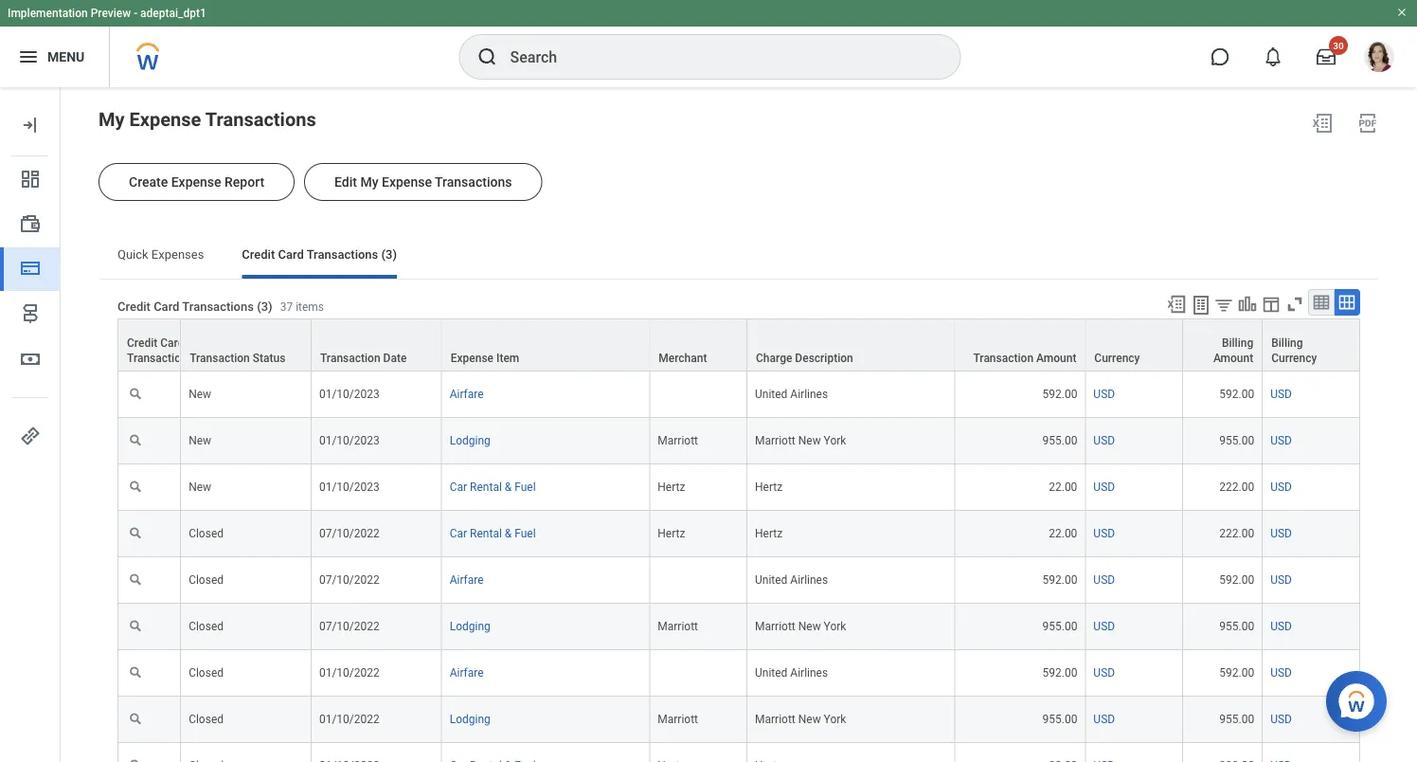 Task type: describe. For each thing, give the bounding box(es) containing it.
merchant button
[[650, 319, 747, 371]]

airlines for 01/10/2023
[[791, 388, 829, 401]]

implementation preview -   adeptai_dpt1
[[8, 7, 206, 20]]

(3) for credit card transactions (3)
[[382, 247, 397, 261]]

my expense transactions
[[99, 108, 316, 130]]

22.00 for 01/10/2023
[[1049, 481, 1078, 494]]

3 transaction from the left
[[320, 352, 381, 365]]

card for credit card transactions (3) 37 items
[[154, 299, 180, 313]]

credit card transaction button
[[118, 319, 187, 371]]

cell for 01/10/2022
[[650, 650, 748, 697]]

expense inside popup button
[[451, 352, 494, 365]]

implementation
[[8, 7, 88, 20]]

quick expenses
[[118, 247, 204, 261]]

credit for credit card transactions (3)
[[242, 247, 275, 261]]

expand/collapse chart image
[[1238, 294, 1259, 315]]

create
[[129, 174, 168, 190]]

create expense report button
[[99, 163, 295, 201]]

edit my expense transactions button
[[304, 163, 543, 201]]

my inside edit my expense transactions button
[[361, 174, 379, 190]]

expenses
[[152, 247, 204, 261]]

united for 07/10/2022
[[755, 574, 788, 587]]

marriott new york for 01/10/2022
[[755, 713, 847, 726]]

card for credit card transaction transaction status
[[160, 337, 184, 350]]

date
[[383, 352, 407, 365]]

currency button
[[1087, 319, 1183, 371]]

quick
[[118, 247, 148, 261]]

charge
[[756, 352, 793, 365]]

marriott new york for 01/10/2023
[[755, 434, 847, 447]]

marriott new york for 07/10/2022
[[755, 620, 847, 633]]

30 button
[[1306, 36, 1349, 78]]

expense inside button
[[382, 174, 432, 190]]

5 closed from the top
[[189, 713, 224, 726]]

preview
[[91, 7, 131, 20]]

dashboard image
[[19, 168, 42, 191]]

billing amount
[[1214, 337, 1254, 365]]

airfare link for 01/10/2022
[[450, 663, 484, 680]]

airfare for 07/10/2022
[[450, 574, 484, 587]]

credit for credit card transactions (3) 37 items
[[118, 299, 151, 313]]

closed element for 3rd row from the bottom of the page
[[189, 663, 224, 680]]

37
[[280, 300, 293, 313]]

notifications large image
[[1264, 47, 1283, 66]]

transaction date button
[[312, 319, 441, 371]]

fuel for 01/10/2023
[[515, 481, 536, 494]]

airfare for 01/10/2023
[[450, 388, 484, 401]]

transformation import image
[[19, 114, 42, 136]]

new element for car rental & fuel
[[189, 477, 211, 494]]

menu button
[[0, 27, 109, 87]]

edit my expense transactions
[[335, 174, 512, 190]]

7 row from the top
[[118, 604, 1361, 650]]

transactions for credit card transactions (3)
[[307, 247, 378, 261]]

menu
[[47, 49, 85, 65]]

search image
[[476, 45, 499, 68]]

transaction status button
[[181, 319, 311, 371]]

billing amount button
[[1184, 319, 1263, 371]]

select to filter grid data image
[[1214, 295, 1235, 315]]

2 row from the top
[[118, 372, 1361, 418]]

expense inside "button"
[[171, 174, 221, 190]]

222.00 for 01/10/2023
[[1220, 481, 1255, 494]]

07/10/2022 for airfare
[[319, 574, 380, 587]]

inbox large image
[[1317, 47, 1336, 66]]

transaction amount button
[[956, 319, 1086, 371]]

transaction date
[[320, 352, 407, 365]]

lodging link for 01/10/2022
[[450, 709, 491, 726]]

22.00 for 07/10/2022
[[1049, 527, 1078, 540]]

table image
[[1313, 293, 1332, 312]]

description
[[796, 352, 854, 365]]

fullscreen image
[[1285, 294, 1306, 315]]

row containing credit card transaction
[[118, 319, 1361, 372]]

status
[[253, 352, 286, 365]]

5 closed element from the top
[[189, 709, 224, 726]]

car rental & fuel link for 01/10/2023
[[450, 477, 536, 494]]

export to excel image for export to worksheets "image"
[[1167, 294, 1188, 315]]

united airlines for 01/10/2023
[[755, 388, 829, 401]]

1 currency from the left
[[1095, 352, 1141, 365]]

car for 01/10/2023
[[450, 481, 467, 494]]

closed element for 6th row from the bottom of the page
[[189, 523, 224, 540]]

transactions inside button
[[435, 174, 512, 190]]

credit card transactions (3) 37 items
[[118, 299, 324, 313]]

10 row from the top
[[118, 743, 1361, 762]]

merchant
[[659, 352, 707, 365]]

adeptai_dpt1
[[140, 7, 206, 20]]

transaction amount
[[974, 352, 1077, 365]]

charge description
[[756, 352, 854, 365]]

items
[[296, 300, 324, 313]]

222.00 for 07/10/2022
[[1220, 527, 1255, 540]]



Task type: vqa. For each thing, say whether or not it's contained in the screenshot.


Task type: locate. For each thing, give the bounding box(es) containing it.
car rental & fuel link
[[450, 477, 536, 494], [450, 523, 536, 540]]

1 billing from the left
[[1223, 337, 1254, 350]]

2 lodging from the top
[[450, 620, 491, 633]]

tab list containing quick expenses
[[99, 233, 1380, 279]]

0 vertical spatial cell
[[650, 372, 748, 418]]

0 vertical spatial credit
[[242, 247, 275, 261]]

2 rental from the top
[[470, 527, 502, 540]]

credit up 'credit card transactions (3) 37 items'
[[242, 247, 275, 261]]

2 vertical spatial airlines
[[791, 666, 829, 680]]

united for 01/10/2022
[[755, 666, 788, 680]]

2 closed from the top
[[189, 574, 224, 587]]

billing currency
[[1272, 337, 1318, 365]]

expand table image
[[1338, 293, 1357, 312]]

0 vertical spatial &
[[505, 481, 512, 494]]

card down 'credit card transactions (3) 37 items'
[[160, 337, 184, 350]]

car rental & fuel
[[450, 481, 536, 494], [450, 527, 536, 540]]

1 cell from the top
[[650, 372, 748, 418]]

new element for airfare
[[189, 384, 211, 401]]

report
[[225, 174, 264, 190]]

2 airfare from the top
[[450, 574, 484, 587]]

transactions inside tab list
[[307, 247, 378, 261]]

1 07/10/2022 from the top
[[319, 527, 380, 540]]

transactions for my expense transactions
[[205, 108, 316, 130]]

1 vertical spatial car
[[450, 527, 467, 540]]

& for 01/10/2023
[[505, 481, 512, 494]]

lodging link
[[450, 430, 491, 447], [450, 616, 491, 633], [450, 709, 491, 726]]

0 vertical spatial export to excel image
[[1312, 112, 1335, 135]]

airfare link for 07/10/2022
[[450, 570, 484, 587]]

billing down fullscreen icon
[[1272, 337, 1304, 350]]

2 closed element from the top
[[189, 570, 224, 587]]

01/10/2023 for airfare
[[319, 388, 380, 401]]

card for credit card transactions (3)
[[278, 247, 304, 261]]

credit inside "credit card transaction transaction status"
[[127, 337, 158, 350]]

0 vertical spatial card
[[278, 247, 304, 261]]

profile logan mcneil image
[[1365, 42, 1395, 76]]

1 united from the top
[[755, 388, 788, 401]]

2 billing from the left
[[1272, 337, 1304, 350]]

0 vertical spatial 01/10/2023
[[319, 388, 380, 401]]

0 vertical spatial united
[[755, 388, 788, 401]]

2 united airlines from the top
[[755, 574, 829, 587]]

1 lodging from the top
[[450, 434, 491, 447]]

car
[[450, 481, 467, 494], [450, 527, 467, 540]]

my right "transformation import" image on the left of page
[[99, 108, 125, 130]]

cell
[[650, 372, 748, 418], [650, 557, 748, 604], [650, 650, 748, 697]]

Search Workday  search field
[[510, 36, 922, 78]]

billing inside billing amount
[[1223, 337, 1254, 350]]

closed for 3rd row from the bottom of the page
[[189, 666, 224, 680]]

expense item
[[451, 352, 520, 365]]

1 airlines from the top
[[791, 388, 829, 401]]

export to excel image left view printable version (pdf) icon
[[1312, 112, 1335, 135]]

1 vertical spatial (3)
[[257, 299, 273, 313]]

create expense report
[[129, 174, 264, 190]]

currency
[[1095, 352, 1141, 365], [1272, 352, 1318, 365]]

3 cell from the top
[[650, 650, 748, 697]]

billing for billing amount
[[1223, 337, 1254, 350]]

0 vertical spatial lodging
[[450, 434, 491, 447]]

credit for credit card transaction transaction status
[[127, 337, 158, 350]]

2 07/10/2022 from the top
[[319, 574, 380, 587]]

lodging
[[450, 434, 491, 447], [450, 620, 491, 633], [450, 713, 491, 726]]

1 vertical spatial car rental & fuel link
[[450, 523, 536, 540]]

0 vertical spatial car rental & fuel link
[[450, 477, 536, 494]]

3 airlines from the top
[[791, 666, 829, 680]]

1 vertical spatial credit
[[118, 299, 151, 313]]

1 marriott new york from the top
[[755, 434, 847, 447]]

1 vertical spatial airfare
[[450, 574, 484, 587]]

01/10/2022 for lodging
[[319, 713, 380, 726]]

1 closed from the top
[[189, 527, 224, 540]]

1 22.00 from the top
[[1049, 481, 1078, 494]]

usd
[[1094, 388, 1116, 401], [1271, 388, 1293, 401], [1094, 434, 1116, 447], [1271, 434, 1293, 447], [1094, 481, 1116, 494], [1271, 481, 1293, 494], [1094, 527, 1116, 540], [1271, 527, 1293, 540], [1094, 574, 1116, 587], [1271, 574, 1293, 587], [1094, 620, 1116, 633], [1271, 620, 1293, 633], [1094, 666, 1116, 680], [1271, 666, 1293, 680], [1094, 713, 1116, 726], [1271, 713, 1293, 726]]

01/10/2022
[[319, 666, 380, 680], [319, 713, 380, 726]]

charge description button
[[748, 319, 955, 371]]

currency right transaction amount
[[1095, 352, 1141, 365]]

2 lodging link from the top
[[450, 616, 491, 633]]

22.00
[[1049, 481, 1078, 494], [1049, 527, 1078, 540]]

1 car rental & fuel link from the top
[[450, 477, 536, 494]]

6 row from the top
[[118, 557, 1361, 604]]

my
[[99, 108, 125, 130], [361, 174, 379, 190]]

amount for transaction
[[1037, 352, 1077, 365]]

1 airfare from the top
[[450, 388, 484, 401]]

closed element
[[189, 523, 224, 540], [189, 570, 224, 587], [189, 616, 224, 633], [189, 663, 224, 680], [189, 709, 224, 726], [189, 755, 224, 762]]

(3) left 37
[[257, 299, 273, 313]]

4 closed from the top
[[189, 666, 224, 680]]

0 vertical spatial york
[[824, 434, 847, 447]]

1 vertical spatial lodging
[[450, 620, 491, 633]]

edit
[[335, 174, 357, 190]]

credit up credit card transaction 'popup button'
[[118, 299, 151, 313]]

expense up the create
[[129, 108, 201, 130]]

2 vertical spatial new element
[[189, 477, 211, 494]]

view printable version (pdf) image
[[1357, 112, 1380, 135]]

1 vertical spatial 01/10/2023
[[319, 434, 380, 447]]

1 vertical spatial 22.00
[[1049, 527, 1078, 540]]

link image
[[19, 425, 42, 447]]

united airlines for 07/10/2022
[[755, 574, 829, 587]]

1 vertical spatial export to excel image
[[1167, 294, 1188, 315]]

01/10/2023 for lodging
[[319, 434, 380, 447]]

1 vertical spatial york
[[824, 620, 847, 633]]

amount inside popup button
[[1037, 352, 1077, 365]]

1 vertical spatial marriott new york
[[755, 620, 847, 633]]

billing
[[1223, 337, 1254, 350], [1272, 337, 1304, 350]]

card up credit card transaction 'popup button'
[[154, 299, 180, 313]]

item
[[497, 352, 520, 365]]

amount down select to filter grid data 'image'
[[1214, 352, 1254, 365]]

2 22.00 from the top
[[1049, 527, 1078, 540]]

1 01/10/2023 from the top
[[319, 388, 380, 401]]

2 & from the top
[[505, 527, 512, 540]]

export to excel image
[[1312, 112, 1335, 135], [1167, 294, 1188, 315]]

2 vertical spatial lodging link
[[450, 709, 491, 726]]

2 new element from the top
[[189, 430, 211, 447]]

& for 07/10/2022
[[505, 527, 512, 540]]

2 vertical spatial marriott new york
[[755, 713, 847, 726]]

0 horizontal spatial billing
[[1223, 337, 1254, 350]]

new element
[[189, 384, 211, 401], [189, 430, 211, 447], [189, 477, 211, 494]]

car for 07/10/2022
[[450, 527, 467, 540]]

2 vertical spatial 01/10/2023
[[319, 481, 380, 494]]

york for 01/10/2023
[[824, 434, 847, 447]]

1 horizontal spatial (3)
[[382, 247, 397, 261]]

car rental & fuel for 01/10/2023
[[450, 481, 536, 494]]

3 01/10/2023 from the top
[[319, 481, 380, 494]]

07/10/2022
[[319, 527, 380, 540], [319, 574, 380, 587], [319, 620, 380, 633]]

(3) for credit card transactions (3) 37 items
[[257, 299, 273, 313]]

currency down fullscreen icon
[[1272, 352, 1318, 365]]

closed for 6th row from the bottom of the page
[[189, 527, 224, 540]]

tab list
[[99, 233, 1380, 279]]

0 horizontal spatial my
[[99, 108, 125, 130]]

united airlines
[[755, 388, 829, 401], [755, 574, 829, 587], [755, 666, 829, 680]]

york
[[824, 434, 847, 447], [824, 620, 847, 633], [824, 713, 847, 726]]

2 01/10/2023 from the top
[[319, 434, 380, 447]]

1 horizontal spatial export to excel image
[[1312, 112, 1335, 135]]

2 vertical spatial airfare link
[[450, 663, 484, 680]]

amount left currency popup button
[[1037, 352, 1077, 365]]

1 vertical spatial 07/10/2022
[[319, 574, 380, 587]]

1 vertical spatial fuel
[[515, 527, 536, 540]]

0 vertical spatial airlines
[[791, 388, 829, 401]]

billing for billing currency
[[1272, 337, 1304, 350]]

export to excel image for view printable version (pdf) icon
[[1312, 112, 1335, 135]]

2 marriott new york from the top
[[755, 620, 847, 633]]

airlines
[[791, 388, 829, 401], [791, 574, 829, 587], [791, 666, 829, 680]]

2 vertical spatial lodging
[[450, 713, 491, 726]]

0 vertical spatial (3)
[[382, 247, 397, 261]]

0 vertical spatial 22.00
[[1049, 481, 1078, 494]]

955.00
[[1043, 434, 1078, 447], [1220, 434, 1255, 447], [1043, 620, 1078, 633], [1220, 620, 1255, 633], [1043, 713, 1078, 726], [1220, 713, 1255, 726]]

1 transaction from the left
[[127, 352, 187, 365]]

transactions
[[205, 108, 316, 130], [435, 174, 512, 190], [307, 247, 378, 261], [182, 299, 254, 313]]

credit
[[242, 247, 275, 261], [118, 299, 151, 313], [127, 337, 158, 350]]

5 row from the top
[[118, 511, 1361, 557]]

rental for 01/10/2023
[[470, 481, 502, 494]]

0 horizontal spatial (3)
[[257, 299, 273, 313]]

2 vertical spatial york
[[824, 713, 847, 726]]

transaction
[[127, 352, 187, 365], [190, 352, 250, 365], [320, 352, 381, 365], [974, 352, 1034, 365]]

3 marriott new york from the top
[[755, 713, 847, 726]]

card
[[278, 247, 304, 261], [154, 299, 180, 313], [160, 337, 184, 350]]

hertz
[[658, 481, 686, 494], [755, 481, 783, 494], [658, 527, 686, 540], [755, 527, 783, 540]]

2 fuel from the top
[[515, 527, 536, 540]]

1 vertical spatial lodging link
[[450, 616, 491, 633]]

1 vertical spatial 01/10/2022
[[319, 713, 380, 726]]

-
[[134, 7, 138, 20]]

(3) down edit my expense transactions button
[[382, 247, 397, 261]]

1 vertical spatial new element
[[189, 430, 211, 447]]

0 horizontal spatial amount
[[1037, 352, 1077, 365]]

navigation pane region
[[0, 87, 61, 762]]

lodging for 07/10/2022
[[450, 620, 491, 633]]

1 horizontal spatial billing
[[1272, 337, 1304, 350]]

2 currency from the left
[[1272, 352, 1318, 365]]

3 row from the top
[[118, 418, 1361, 465]]

2 01/10/2022 from the top
[[319, 713, 380, 726]]

0 vertical spatial my
[[99, 108, 125, 130]]

expense item button
[[442, 319, 650, 371]]

closed for 5th row from the bottom
[[189, 574, 224, 587]]

3 lodging link from the top
[[450, 709, 491, 726]]

0 horizontal spatial currency
[[1095, 352, 1141, 365]]

1 horizontal spatial currency
[[1272, 352, 1318, 365]]

1 closed element from the top
[[189, 523, 224, 540]]

0 vertical spatial fuel
[[515, 481, 536, 494]]

timeline milestone image
[[19, 302, 42, 325]]

2 vertical spatial cell
[[650, 650, 748, 697]]

2 airlines from the top
[[791, 574, 829, 587]]

1 horizontal spatial my
[[361, 174, 379, 190]]

car rental & fuel for 07/10/2022
[[450, 527, 536, 540]]

1 vertical spatial airlines
[[791, 574, 829, 587]]

1 vertical spatial 222.00
[[1220, 527, 1255, 540]]

(3)
[[382, 247, 397, 261], [257, 299, 273, 313]]

2 car rental & fuel link from the top
[[450, 523, 536, 540]]

1 01/10/2022 from the top
[[319, 666, 380, 680]]

2 vertical spatial airfare
[[450, 666, 484, 680]]

expense
[[129, 108, 201, 130], [171, 174, 221, 190], [382, 174, 432, 190], [451, 352, 494, 365]]

close environment banner image
[[1397, 7, 1408, 18]]

airfare for 01/10/2022
[[450, 666, 484, 680]]

1 & from the top
[[505, 481, 512, 494]]

airfare link for 01/10/2023
[[450, 384, 484, 401]]

credit inside tab list
[[242, 247, 275, 261]]

3 lodging from the top
[[450, 713, 491, 726]]

united
[[755, 388, 788, 401], [755, 574, 788, 587], [755, 666, 788, 680]]

2 vertical spatial 07/10/2022
[[319, 620, 380, 633]]

3 airfare link from the top
[[450, 663, 484, 680]]

marriott new york
[[755, 434, 847, 447], [755, 620, 847, 633], [755, 713, 847, 726]]

amount for billing
[[1214, 352, 1254, 365]]

my right edit
[[361, 174, 379, 190]]

0 horizontal spatial export to excel image
[[1167, 294, 1188, 315]]

2 airfare link from the top
[[450, 570, 484, 587]]

1 amount from the left
[[1037, 352, 1077, 365]]

new element for lodging
[[189, 430, 211, 447]]

30
[[1334, 40, 1345, 51]]

1 vertical spatial my
[[361, 174, 379, 190]]

card up 37
[[278, 247, 304, 261]]

expense left item
[[451, 352, 494, 365]]

expense right edit
[[382, 174, 432, 190]]

0 vertical spatial united airlines
[[755, 388, 829, 401]]

1 222.00 from the top
[[1220, 481, 1255, 494]]

0 vertical spatial rental
[[470, 481, 502, 494]]

0 vertical spatial 07/10/2022
[[319, 527, 380, 540]]

card inside tab list
[[278, 247, 304, 261]]

3 new element from the top
[[189, 477, 211, 494]]

0 vertical spatial lodging link
[[450, 430, 491, 447]]

0 vertical spatial new element
[[189, 384, 211, 401]]

1 airfare link from the top
[[450, 384, 484, 401]]

rental for 07/10/2022
[[470, 527, 502, 540]]

2 york from the top
[[824, 620, 847, 633]]

united airlines for 01/10/2022
[[755, 666, 829, 680]]

07/10/2022 for car rental & fuel
[[319, 527, 380, 540]]

cell for 01/10/2023
[[650, 372, 748, 418]]

toolbar
[[1158, 289, 1361, 319]]

2 vertical spatial united
[[755, 666, 788, 680]]

task pay image
[[19, 213, 42, 236]]

new
[[189, 388, 211, 401], [189, 434, 211, 447], [799, 434, 821, 447], [189, 481, 211, 494], [799, 620, 821, 633], [799, 713, 821, 726]]

1 vertical spatial united
[[755, 574, 788, 587]]

2 car rental & fuel from the top
[[450, 527, 536, 540]]

1 vertical spatial rental
[[470, 527, 502, 540]]

3 closed element from the top
[[189, 616, 224, 633]]

closed
[[189, 527, 224, 540], [189, 574, 224, 587], [189, 620, 224, 633], [189, 666, 224, 680], [189, 713, 224, 726]]

1 united airlines from the top
[[755, 388, 829, 401]]

usd link
[[1094, 384, 1116, 401], [1271, 384, 1293, 401], [1094, 430, 1116, 447], [1271, 430, 1293, 447], [1094, 477, 1116, 494], [1271, 477, 1293, 494], [1094, 523, 1116, 540], [1271, 523, 1293, 540], [1094, 570, 1116, 587], [1271, 570, 1293, 587], [1094, 616, 1116, 633], [1271, 616, 1293, 633], [1094, 663, 1116, 680], [1271, 663, 1293, 680], [1094, 709, 1116, 726], [1271, 709, 1293, 726]]

4 transaction from the left
[[974, 352, 1034, 365]]

1 vertical spatial card
[[154, 299, 180, 313]]

lodging for 01/10/2022
[[450, 713, 491, 726]]

credit card transaction transaction status
[[127, 337, 286, 365]]

car rental & fuel link for 07/10/2022
[[450, 523, 536, 540]]

export to worksheets image
[[1190, 294, 1213, 317]]

2 cell from the top
[[650, 557, 748, 604]]

9 row from the top
[[118, 697, 1361, 743]]

0 vertical spatial car
[[450, 481, 467, 494]]

3 york from the top
[[824, 713, 847, 726]]

billing down expand/collapse chart image
[[1223, 337, 1254, 350]]

billing inside billing currency
[[1272, 337, 1304, 350]]

01/10/2022 for airfare
[[319, 666, 380, 680]]

closed element for 10th row from the top
[[189, 755, 224, 762]]

credit card image
[[19, 257, 42, 280]]

2 amount from the left
[[1214, 352, 1254, 365]]

2 222.00 from the top
[[1220, 527, 1255, 540]]

2 united from the top
[[755, 574, 788, 587]]

fuel for 07/10/2022
[[515, 527, 536, 540]]

york for 01/10/2022
[[824, 713, 847, 726]]

marriott
[[658, 434, 699, 447], [755, 434, 796, 447], [658, 620, 699, 633], [755, 620, 796, 633], [658, 713, 699, 726], [755, 713, 796, 726]]

2 car from the top
[[450, 527, 467, 540]]

lodging link for 01/10/2023
[[450, 430, 491, 447]]

credit card transactions (3)
[[242, 247, 397, 261]]

york for 07/10/2022
[[824, 620, 847, 633]]

1 new element from the top
[[189, 384, 211, 401]]

closed element for 5th row from the bottom
[[189, 570, 224, 587]]

01/10/2023 for car rental & fuel
[[319, 481, 380, 494]]

click to view/edit grid preferences image
[[1262, 294, 1282, 315]]

lodging link for 07/10/2022
[[450, 616, 491, 633]]

export to excel image left export to worksheets "image"
[[1167, 294, 1188, 315]]

3 united from the top
[[755, 666, 788, 680]]

cell for 07/10/2022
[[650, 557, 748, 604]]

card inside "credit card transaction transaction status"
[[160, 337, 184, 350]]

592.00
[[1043, 388, 1078, 401], [1220, 388, 1255, 401], [1043, 574, 1078, 587], [1220, 574, 1255, 587], [1043, 666, 1078, 680], [1220, 666, 1255, 680]]

6 closed element from the top
[[189, 755, 224, 762]]

1 york from the top
[[824, 434, 847, 447]]

lodging for 01/10/2023
[[450, 434, 491, 447]]

222.00
[[1220, 481, 1255, 494], [1220, 527, 1255, 540]]

1 rental from the top
[[470, 481, 502, 494]]

07/10/2022 for lodging
[[319, 620, 380, 633]]

expense right the create
[[171, 174, 221, 190]]

1 car rental & fuel from the top
[[450, 481, 536, 494]]

3 united airlines from the top
[[755, 666, 829, 680]]

3 07/10/2022 from the top
[[319, 620, 380, 633]]

1 lodging link from the top
[[450, 430, 491, 447]]

3 airfare from the top
[[450, 666, 484, 680]]

1 row from the top
[[118, 319, 1361, 372]]

1 car from the top
[[450, 481, 467, 494]]

2 vertical spatial card
[[160, 337, 184, 350]]

1 horizontal spatial amount
[[1214, 352, 1254, 365]]

fuel
[[515, 481, 536, 494], [515, 527, 536, 540]]

1 vertical spatial car rental & fuel
[[450, 527, 536, 540]]

0 vertical spatial marriott new york
[[755, 434, 847, 447]]

billing currency button
[[1264, 319, 1360, 371]]

0 vertical spatial car rental & fuel
[[450, 481, 536, 494]]

1 vertical spatial &
[[505, 527, 512, 540]]

0 vertical spatial airfare link
[[450, 384, 484, 401]]

airlines for 07/10/2022
[[791, 574, 829, 587]]

amount inside popup button
[[1214, 352, 1254, 365]]

2 vertical spatial credit
[[127, 337, 158, 350]]

1 vertical spatial united airlines
[[755, 574, 829, 587]]

01/10/2023
[[319, 388, 380, 401], [319, 434, 380, 447], [319, 481, 380, 494]]

0 vertical spatial 222.00
[[1220, 481, 1255, 494]]

1 fuel from the top
[[515, 481, 536, 494]]

airlines for 01/10/2022
[[791, 666, 829, 680]]

1 vertical spatial airfare link
[[450, 570, 484, 587]]

4 row from the top
[[118, 465, 1361, 511]]

&
[[505, 481, 512, 494], [505, 527, 512, 540]]

1 vertical spatial cell
[[650, 557, 748, 604]]

justify image
[[17, 45, 40, 68]]

0 vertical spatial 01/10/2022
[[319, 666, 380, 680]]

airfare
[[450, 388, 484, 401], [450, 574, 484, 587], [450, 666, 484, 680]]

8 row from the top
[[118, 650, 1361, 697]]

amount
[[1037, 352, 1077, 365], [1214, 352, 1254, 365]]

menu banner
[[0, 0, 1418, 87]]

dollar image
[[19, 348, 42, 371]]

row
[[118, 319, 1361, 372], [118, 372, 1361, 418], [118, 418, 1361, 465], [118, 465, 1361, 511], [118, 511, 1361, 557], [118, 557, 1361, 604], [118, 604, 1361, 650], [118, 650, 1361, 697], [118, 697, 1361, 743], [118, 743, 1361, 762]]

0 vertical spatial airfare
[[450, 388, 484, 401]]

airfare link
[[450, 384, 484, 401], [450, 570, 484, 587], [450, 663, 484, 680]]

rental
[[470, 481, 502, 494], [470, 527, 502, 540]]

2 transaction from the left
[[190, 352, 250, 365]]

4 closed element from the top
[[189, 663, 224, 680]]

credit down 'credit card transactions (3) 37 items'
[[127, 337, 158, 350]]

2 vertical spatial united airlines
[[755, 666, 829, 680]]

3 closed from the top
[[189, 620, 224, 633]]

(3) inside tab list
[[382, 247, 397, 261]]

transactions for credit card transactions (3) 37 items
[[182, 299, 254, 313]]

united for 01/10/2023
[[755, 388, 788, 401]]



